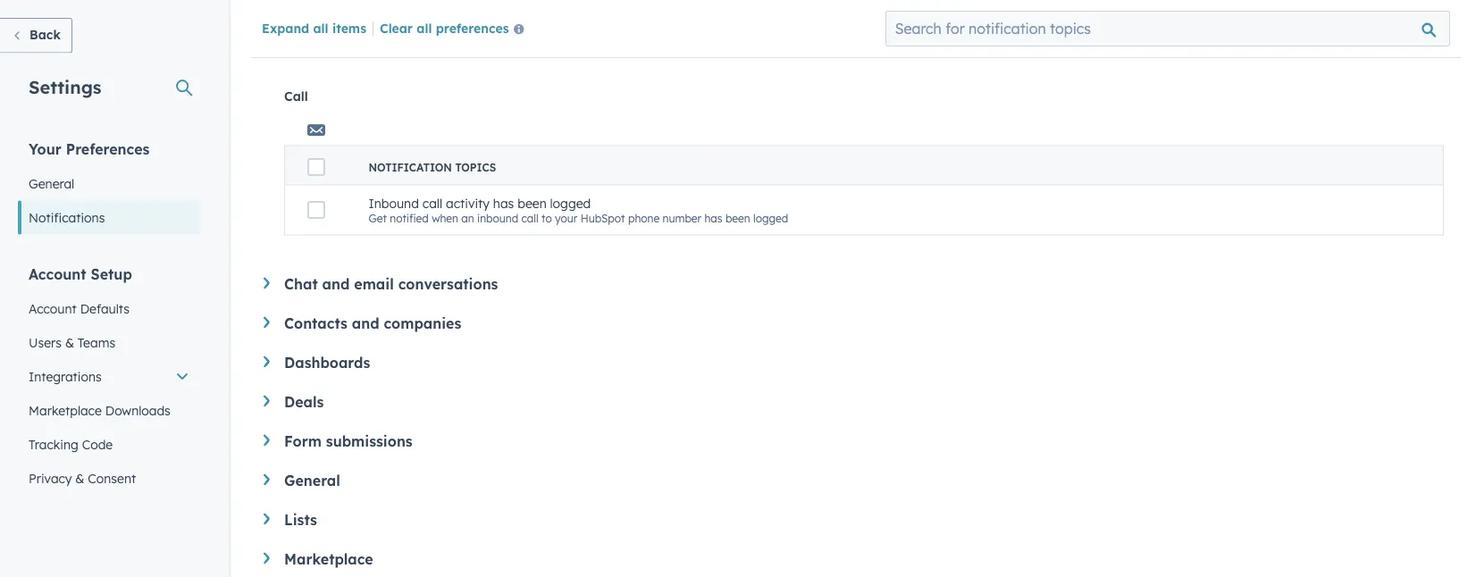 Task type: vqa. For each thing, say whether or not it's contained in the screenshot.
To
yes



Task type: describe. For each thing, give the bounding box(es) containing it.
integrations button
[[18, 360, 200, 394]]

preferences
[[436, 20, 509, 36]]

chat and email conversations button
[[264, 275, 1444, 293]]

integrations
[[29, 369, 102, 384]]

users
[[29, 335, 62, 350]]

phone inside inbound call activity has been logged get notified when an inbound call to your hubspot phone number has been logged
[[628, 212, 660, 225]]

expand all items button
[[262, 20, 366, 36]]

caret image for marketplace
[[264, 553, 270, 565]]

inbound call activity has been logged get notified when an inbound call to your hubspot phone number has been logged
[[369, 196, 788, 225]]

1 horizontal spatial call
[[521, 212, 539, 225]]

account setup
[[29, 265, 132, 283]]

expand all items
[[262, 20, 366, 36]]

hubspot inside 'voicemails get notified when someone leaves a voicemail on your hubspot phone number'
[[647, 22, 692, 35]]

code
[[82, 437, 113, 452]]

privacy & consent link
[[18, 462, 200, 496]]

when inside inbound call activity has been logged get notified when an inbound call to your hubspot phone number has been logged
[[432, 212, 458, 225]]

back
[[29, 27, 61, 42]]

notification
[[369, 161, 452, 174]]

dashboards button
[[264, 354, 1444, 372]]

privacy & consent
[[29, 470, 136, 486]]

caret image for form submissions
[[264, 435, 270, 447]]

deals button
[[264, 393, 1444, 411]]

form submissions button
[[264, 433, 1444, 450]]

chat
[[284, 275, 318, 293]]

form submissions
[[284, 433, 413, 450]]

account for account setup
[[29, 265, 86, 283]]

when inside 'voicemails get notified when someone leaves a voicemail on your hubspot phone number'
[[432, 22, 458, 35]]

caret image for chat and email conversations
[[264, 278, 270, 289]]

clear
[[380, 20, 413, 36]]

tracking
[[29, 437, 78, 452]]

and for contacts
[[352, 315, 379, 332]]

0 horizontal spatial has
[[493, 196, 514, 212]]

caret image for lists
[[264, 514, 270, 525]]

notifications
[[29, 210, 105, 225]]

your
[[29, 140, 61, 158]]

defaults
[[80, 301, 130, 316]]

clear all preferences button
[[380, 19, 531, 40]]

expand
[[262, 20, 309, 36]]

voicemails get notified when someone leaves a voicemail on your hubspot phone number
[[369, 6, 768, 35]]

notified inside 'voicemails get notified when someone leaves a voicemail on your hubspot phone number'
[[390, 22, 429, 35]]

back link
[[0, 18, 72, 53]]

your preferences
[[29, 140, 150, 158]]

account defaults link
[[18, 292, 200, 326]]

& for privacy
[[75, 470, 84, 486]]

voicemail
[[555, 22, 603, 35]]

marketplace for marketplace
[[284, 550, 373, 568]]

deals
[[284, 393, 324, 411]]

lists
[[284, 511, 317, 529]]

your preferences element
[[18, 139, 200, 235]]

call
[[284, 89, 308, 105]]

caret image for dashboards
[[264, 357, 270, 368]]

users & teams link
[[18, 326, 200, 360]]

all for clear
[[417, 20, 432, 36]]

notifications link
[[18, 201, 200, 235]]

inbound
[[369, 196, 419, 212]]

0 horizontal spatial been
[[518, 196, 547, 212]]

contacts and companies button
[[264, 315, 1444, 332]]

email
[[354, 275, 394, 293]]

on
[[606, 22, 619, 35]]

users & teams
[[29, 335, 115, 350]]

an
[[461, 212, 474, 225]]

tracking code
[[29, 437, 113, 452]]

notified inside inbound call activity has been logged get notified when an inbound call to your hubspot phone number has been logged
[[390, 212, 429, 225]]

privacy
[[29, 470, 72, 486]]

get inside inbound call activity has been logged get notified when an inbound call to your hubspot phone number has been logged
[[369, 212, 387, 225]]

account setup element
[[18, 264, 200, 529]]

inbound
[[477, 212, 518, 225]]

preferences
[[66, 140, 150, 158]]

general link
[[18, 167, 200, 201]]

1 horizontal spatial has
[[705, 212, 723, 225]]



Task type: locate. For each thing, give the bounding box(es) containing it.
marketplace
[[29, 403, 102, 418], [284, 550, 373, 568]]

1 when from the top
[[432, 22, 458, 35]]

all
[[313, 20, 329, 36], [417, 20, 432, 36]]

marketplace downloads
[[29, 403, 171, 418]]

been
[[518, 196, 547, 212], [726, 212, 750, 225]]

2 vertical spatial caret image
[[264, 553, 270, 565]]

account up account defaults
[[29, 265, 86, 283]]

downloads
[[105, 403, 171, 418]]

0 vertical spatial number
[[729, 22, 768, 35]]

1 vertical spatial &
[[75, 470, 84, 486]]

1 vertical spatial number
[[663, 212, 702, 225]]

5 caret image from the top
[[264, 514, 270, 525]]

caret image inside the deals dropdown button
[[264, 396, 270, 407]]

1 vertical spatial caret image
[[264, 435, 270, 447]]

0 horizontal spatial &
[[65, 335, 74, 350]]

and down email
[[352, 315, 379, 332]]

your
[[622, 22, 644, 35], [555, 212, 578, 225]]

1 horizontal spatial general
[[284, 472, 340, 490]]

2 all from the left
[[417, 20, 432, 36]]

1 horizontal spatial marketplace
[[284, 550, 373, 568]]

0 horizontal spatial phone
[[628, 212, 660, 225]]

consent
[[88, 470, 136, 486]]

call left activity
[[422, 196, 442, 212]]

1 caret image from the top
[[264, 357, 270, 368]]

& for users
[[65, 335, 74, 350]]

all right clear
[[417, 20, 432, 36]]

account
[[29, 265, 86, 283], [29, 301, 77, 316]]

2 account from the top
[[29, 301, 77, 316]]

1 vertical spatial when
[[432, 212, 458, 225]]

topics
[[455, 161, 496, 174]]

caret image inside lists 'dropdown button'
[[264, 514, 270, 525]]

settings
[[29, 76, 101, 98]]

1 vertical spatial account
[[29, 301, 77, 316]]

0 horizontal spatial call
[[422, 196, 442, 212]]

caret image inside general 'dropdown button'
[[264, 475, 270, 486]]

1 caret image from the top
[[264, 278, 270, 289]]

account defaults
[[29, 301, 130, 316]]

number inside inbound call activity has been logged get notified when an inbound call to your hubspot phone number has been logged
[[663, 212, 702, 225]]

1 vertical spatial your
[[555, 212, 578, 225]]

when left someone
[[432, 22, 458, 35]]

conversations
[[398, 275, 498, 293]]

& right privacy
[[75, 470, 84, 486]]

0 vertical spatial general
[[29, 176, 74, 191]]

0 vertical spatial account
[[29, 265, 86, 283]]

marketplace inside account setup element
[[29, 403, 102, 418]]

general
[[29, 176, 74, 191], [284, 472, 340, 490]]

your inside inbound call activity has been logged get notified when an inbound call to your hubspot phone number has been logged
[[555, 212, 578, 225]]

contacts and companies
[[284, 315, 461, 332]]

0 vertical spatial hubspot
[[647, 22, 692, 35]]

0 vertical spatial get
[[369, 22, 387, 35]]

account up users
[[29, 301, 77, 316]]

general down your
[[29, 176, 74, 191]]

logged
[[550, 196, 591, 212], [753, 212, 788, 225]]

caret image inside form submissions dropdown button
[[264, 435, 270, 447]]

1 vertical spatial get
[[369, 212, 387, 225]]

1 vertical spatial marketplace
[[284, 550, 373, 568]]

and
[[322, 275, 350, 293], [352, 315, 379, 332]]

caret image inside contacts and companies dropdown button
[[264, 317, 270, 329]]

0 horizontal spatial hubspot
[[581, 212, 625, 225]]

submissions
[[326, 433, 413, 450]]

0 vertical spatial marketplace
[[29, 403, 102, 418]]

tracking code link
[[18, 428, 200, 462]]

someone
[[461, 22, 508, 35]]

get
[[369, 22, 387, 35], [369, 212, 387, 225]]

activity
[[446, 196, 490, 212]]

call
[[422, 196, 442, 212], [521, 212, 539, 225]]

1 horizontal spatial all
[[417, 20, 432, 36]]

1 horizontal spatial your
[[622, 22, 644, 35]]

marketplace down integrations
[[29, 403, 102, 418]]

3 caret image from the top
[[264, 553, 270, 565]]

1 get from the top
[[369, 22, 387, 35]]

0 vertical spatial &
[[65, 335, 74, 350]]

leaves
[[511, 22, 542, 35]]

0 horizontal spatial marketplace
[[29, 403, 102, 418]]

dashboards
[[284, 354, 370, 372]]

caret image inside dashboards dropdown button
[[264, 357, 270, 368]]

number
[[729, 22, 768, 35], [663, 212, 702, 225]]

4 caret image from the top
[[264, 475, 270, 486]]

1 horizontal spatial phone
[[695, 22, 726, 35]]

all left items
[[313, 20, 329, 36]]

notified right items
[[390, 22, 429, 35]]

caret image inside chat and email conversations dropdown button
[[264, 278, 270, 289]]

0 vertical spatial phone
[[695, 22, 726, 35]]

Search for notification topics search field
[[885, 11, 1450, 46]]

get inside 'voicemails get notified when someone leaves a voicemail on your hubspot phone number'
[[369, 22, 387, 35]]

notification topics
[[369, 161, 496, 174]]

chat and email conversations
[[284, 275, 498, 293]]

form
[[284, 433, 322, 450]]

0 vertical spatial notified
[[390, 22, 429, 35]]

&
[[65, 335, 74, 350], [75, 470, 84, 486]]

to
[[542, 212, 552, 225]]

1 vertical spatial phone
[[628, 212, 660, 225]]

notified
[[390, 22, 429, 35], [390, 212, 429, 225]]

general down form
[[284, 472, 340, 490]]

clear all preferences
[[380, 20, 509, 36]]

account for account defaults
[[29, 301, 77, 316]]

get down the notification
[[369, 212, 387, 225]]

a
[[545, 22, 552, 35]]

hubspot inside inbound call activity has been logged get notified when an inbound call to your hubspot phone number has been logged
[[581, 212, 625, 225]]

0 horizontal spatial logged
[[550, 196, 591, 212]]

& right users
[[65, 335, 74, 350]]

0 horizontal spatial and
[[322, 275, 350, 293]]

general inside your preferences element
[[29, 176, 74, 191]]

account inside 'link'
[[29, 301, 77, 316]]

setup
[[91, 265, 132, 283]]

1 account from the top
[[29, 265, 86, 283]]

marketplace downloads link
[[18, 394, 200, 428]]

1 horizontal spatial hubspot
[[647, 22, 692, 35]]

caret image
[[264, 278, 270, 289], [264, 317, 270, 329], [264, 396, 270, 407], [264, 475, 270, 486], [264, 514, 270, 525]]

0 horizontal spatial your
[[555, 212, 578, 225]]

1 vertical spatial notified
[[390, 212, 429, 225]]

caret image inside marketplace dropdown button
[[264, 553, 270, 565]]

teams
[[78, 335, 115, 350]]

1 all from the left
[[313, 20, 329, 36]]

voicemails
[[369, 6, 432, 22]]

phone
[[695, 22, 726, 35], [628, 212, 660, 225]]

marketplace button
[[264, 550, 1444, 568]]

all inside button
[[417, 20, 432, 36]]

caret image for deals
[[264, 396, 270, 407]]

marketplace for marketplace downloads
[[29, 403, 102, 418]]

when left an
[[432, 212, 458, 225]]

0 vertical spatial your
[[622, 22, 644, 35]]

has
[[493, 196, 514, 212], [705, 212, 723, 225]]

call left to
[[521, 212, 539, 225]]

notified down the notification
[[390, 212, 429, 225]]

3 caret image from the top
[[264, 396, 270, 407]]

1 horizontal spatial number
[[729, 22, 768, 35]]

hubspot right 'on'
[[647, 22, 692, 35]]

1 horizontal spatial logged
[[753, 212, 788, 225]]

2 get from the top
[[369, 212, 387, 225]]

your inside 'voicemails get notified when someone leaves a voicemail on your hubspot phone number'
[[622, 22, 644, 35]]

1 vertical spatial hubspot
[[581, 212, 625, 225]]

1 horizontal spatial &
[[75, 470, 84, 486]]

1 vertical spatial and
[[352, 315, 379, 332]]

0 horizontal spatial number
[[663, 212, 702, 225]]

general button
[[264, 472, 1444, 490]]

2 caret image from the top
[[264, 317, 270, 329]]

0 vertical spatial caret image
[[264, 357, 270, 368]]

items
[[332, 20, 366, 36]]

when
[[432, 22, 458, 35], [432, 212, 458, 225]]

1 vertical spatial general
[[284, 472, 340, 490]]

phone inside 'voicemails get notified when someone leaves a voicemail on your hubspot phone number'
[[695, 22, 726, 35]]

caret image
[[264, 357, 270, 368], [264, 435, 270, 447], [264, 553, 270, 565]]

marketplace down lists
[[284, 550, 373, 568]]

0 horizontal spatial general
[[29, 176, 74, 191]]

number inside 'voicemails get notified when someone leaves a voicemail on your hubspot phone number'
[[729, 22, 768, 35]]

companies
[[384, 315, 461, 332]]

caret image for general
[[264, 475, 270, 486]]

your right 'on'
[[622, 22, 644, 35]]

lists button
[[264, 511, 1444, 529]]

0 horizontal spatial all
[[313, 20, 329, 36]]

0 vertical spatial when
[[432, 22, 458, 35]]

all for expand
[[313, 20, 329, 36]]

and for chat
[[322, 275, 350, 293]]

2 when from the top
[[432, 212, 458, 225]]

hubspot right to
[[581, 212, 625, 225]]

caret image for contacts and companies
[[264, 317, 270, 329]]

hubspot
[[647, 22, 692, 35], [581, 212, 625, 225]]

and right chat
[[322, 275, 350, 293]]

get right items
[[369, 22, 387, 35]]

2 notified from the top
[[390, 212, 429, 225]]

2 caret image from the top
[[264, 435, 270, 447]]

0 vertical spatial and
[[322, 275, 350, 293]]

1 notified from the top
[[390, 22, 429, 35]]

1 horizontal spatial been
[[726, 212, 750, 225]]

1 horizontal spatial and
[[352, 315, 379, 332]]

contacts
[[284, 315, 348, 332]]

your right to
[[555, 212, 578, 225]]



